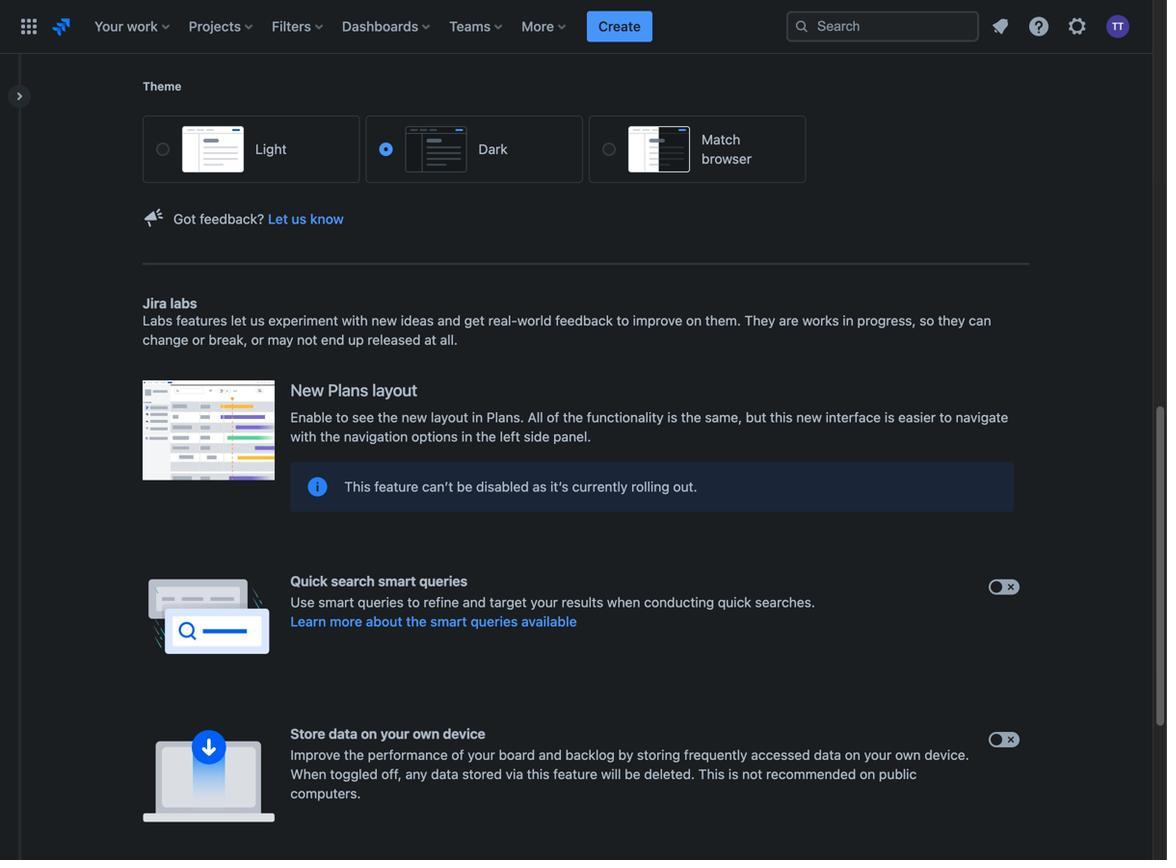 Task type: describe. For each thing, give the bounding box(es) containing it.
off,
[[381, 767, 402, 783]]

interface
[[826, 410, 881, 426]]

jira labs labs features let us experiment with new ideas and get real-world feedback to improve on them. they are works in progress, so they can change or break, or may not end up released at all.
[[143, 295, 991, 348]]

this inside store data on your own device improve the performance of your board and backlog by storing frequently accessed data on your own device. when toggled off, any data stored via this feature will be deleted. this is not recommended on public computers.
[[527, 767, 550, 783]]

navigation
[[344, 429, 408, 445]]

them.
[[705, 313, 741, 329]]

learn more about the smart queries available button
[[290, 613, 577, 632]]

0 horizontal spatial be
[[457, 479, 472, 495]]

the left left
[[476, 429, 496, 445]]

quick
[[718, 595, 751, 611]]

left
[[500, 429, 520, 445]]

released
[[368, 332, 421, 348]]

accessed
[[751, 747, 810, 763]]

labs
[[143, 313, 173, 329]]

1 horizontal spatial data
[[431, 767, 458, 783]]

plans
[[328, 381, 368, 400]]

with inside enable to see the new layout in plans. all of the functionality is the same, but this new interface is easier to navigate with the navigation options in the left side panel.
[[290, 429, 316, 445]]

the left same,
[[681, 410, 701, 426]]

0 vertical spatial feature
[[374, 479, 418, 495]]

search
[[331, 574, 375, 589]]

and inside quick search smart queries use smart queries to refine and target your results when conducting quick searches. learn more about the smart queries available
[[463, 595, 486, 611]]

search image
[[794, 19, 809, 34]]

are
[[779, 313, 799, 329]]

banner containing your work
[[0, 0, 1153, 54]]

not inside jira labs labs features let us experiment with new ideas and get real-world feedback to improve on them. they are works in progress, so they can change or break, or may not end up released at all.
[[297, 332, 317, 348]]

so
[[920, 313, 934, 329]]

can
[[969, 313, 991, 329]]

with inside jira labs labs features let us experiment with new ideas and get real-world feedback to improve on them. they are works in progress, so they can change or break, or may not end up released at all.
[[342, 313, 368, 329]]

1 vertical spatial smart
[[318, 595, 354, 611]]

new plans layout
[[290, 381, 417, 400]]

your profile and settings image
[[1106, 15, 1129, 38]]

1 or from the left
[[192, 332, 205, 348]]

1 vertical spatial in
[[472, 410, 483, 426]]

quick search smart queries use smart queries to refine and target your results when conducting quick searches. learn more about the smart queries available
[[290, 574, 815, 630]]

refine
[[423, 595, 459, 611]]

navigate
[[956, 410, 1008, 426]]

your up the "public"
[[864, 747, 892, 763]]

browser
[[702, 151, 752, 167]]

new inside jira labs labs features let us experiment with new ideas and get real-world feedback to improve on them. they are works in progress, so they can change or break, or may not end up released at all.
[[371, 313, 397, 329]]

storing
[[637, 747, 680, 763]]

recommended
[[766, 767, 856, 783]]

currently
[[572, 479, 628, 495]]

available
[[521, 614, 577, 630]]

functionality
[[587, 410, 664, 426]]

features
[[176, 313, 227, 329]]

2 vertical spatial in
[[461, 429, 472, 445]]

frequently
[[684, 747, 747, 763]]

is inside store data on your own device improve the performance of your board and backlog by storing frequently accessed data on your own device. when toggled off, any data stored via this feature will be deleted. this is not recommended on public computers.
[[728, 767, 738, 783]]

performance
[[368, 747, 448, 763]]

public
[[879, 767, 917, 783]]

board
[[499, 747, 535, 763]]

the inside store data on your own device improve the performance of your board and backlog by storing frequently accessed data on your own device. when toggled off, any data stored via this feature will be deleted. this is not recommended on public computers.
[[344, 747, 364, 763]]

when
[[607, 595, 640, 611]]

the up 'panel.'
[[563, 410, 583, 426]]

store
[[290, 726, 325, 742]]

feedback
[[555, 313, 613, 329]]

progress,
[[857, 313, 916, 329]]

not inside store data on your own device improve the performance of your board and backlog by storing frequently accessed data on your own device. when toggled off, any data stored via this feature will be deleted. this is not recommended on public computers.
[[742, 767, 762, 783]]

change
[[143, 332, 188, 348]]

theme
[[143, 80, 182, 93]]

all
[[528, 410, 543, 426]]

match browser
[[702, 132, 752, 167]]

on left the "public"
[[860, 767, 875, 783]]

disabled
[[476, 479, 529, 495]]

this feature can't be disabled as it's currently rolling out.
[[344, 479, 697, 495]]

target
[[489, 595, 527, 611]]

light
[[255, 141, 287, 157]]

learn
[[290, 614, 326, 630]]

real-
[[488, 313, 517, 329]]

2 horizontal spatial new
[[796, 410, 822, 426]]

the down the enable
[[320, 429, 340, 445]]

let us know button
[[268, 210, 344, 229]]

teams button
[[444, 11, 510, 42]]

0 horizontal spatial is
[[667, 410, 677, 426]]

toggled
[[330, 767, 378, 783]]

dark image
[[405, 126, 467, 173]]

to inside quick search smart queries use smart queries to refine and target your results when conducting quick searches. learn more about the smart queries available
[[407, 595, 420, 611]]

when
[[290, 767, 326, 783]]

the inside quick search smart queries use smart queries to refine and target your results when conducting quick searches. learn more about the smart queries available
[[406, 614, 427, 630]]

your up stored
[[468, 747, 495, 763]]

help image
[[1027, 15, 1050, 38]]

easier
[[898, 410, 936, 426]]

jira
[[143, 295, 167, 311]]

create button
[[587, 11, 652, 42]]

your work
[[94, 18, 158, 34]]

settings image
[[1066, 15, 1089, 38]]

plans.
[[486, 410, 524, 426]]

auto image
[[628, 126, 690, 173]]

this inside store data on your own device improve the performance of your board and backlog by storing frequently accessed data on your own device. when toggled off, any data stored via this feature will be deleted. this is not recommended on public computers.
[[698, 767, 725, 783]]

experiment
[[268, 313, 338, 329]]

on up recommended
[[845, 747, 860, 763]]

any
[[405, 767, 427, 783]]

stored
[[462, 767, 502, 783]]

let
[[268, 211, 288, 227]]

projects
[[189, 18, 241, 34]]

this inside enable to see the new layout in plans. all of the functionality is the same, but this new interface is easier to navigate with the navigation options in the left side panel.
[[770, 410, 793, 426]]

0 vertical spatial layout
[[372, 381, 417, 400]]

0 horizontal spatial this
[[344, 479, 371, 495]]

let
[[231, 313, 246, 329]]

on up the toggled on the left
[[361, 726, 377, 742]]

1 vertical spatial queries
[[358, 595, 404, 611]]

of for your
[[451, 747, 464, 763]]

got feedback? let us know
[[173, 211, 344, 227]]

to left the "see"
[[336, 410, 348, 426]]

it's
[[550, 479, 568, 495]]

your inside quick search smart queries use smart queries to refine and target your results when conducting quick searches. learn more about the smart queries available
[[530, 595, 558, 611]]



Task type: locate. For each thing, give the bounding box(es) containing it.
us inside jira labs labs features let us experiment with new ideas and get real-world feedback to improve on them. they are works in progress, so they can change or break, or may not end up released at all.
[[250, 313, 265, 329]]

0 vertical spatial this
[[344, 479, 371, 495]]

1 horizontal spatial this
[[698, 767, 725, 783]]

the up navigation
[[378, 410, 398, 426]]

2 horizontal spatial queries
[[471, 614, 518, 630]]

light image
[[182, 126, 244, 173]]

more
[[330, 614, 362, 630]]

1 horizontal spatial feature
[[553, 767, 597, 783]]

in
[[843, 313, 854, 329], [472, 410, 483, 426], [461, 429, 472, 445]]

1 vertical spatial with
[[290, 429, 316, 445]]

rolling
[[631, 479, 669, 495]]

ideas
[[401, 313, 434, 329]]

all.
[[440, 332, 458, 348]]

backlog
[[565, 747, 615, 763]]

0 horizontal spatial and
[[437, 313, 461, 329]]

appswitcher icon image
[[17, 15, 40, 38]]

1 vertical spatial own
[[895, 747, 921, 763]]

0 horizontal spatial data
[[329, 726, 358, 742]]

0 vertical spatial smart
[[378, 574, 416, 589]]

1 vertical spatial this
[[527, 767, 550, 783]]

filters
[[272, 18, 311, 34]]

0 horizontal spatial not
[[297, 332, 317, 348]]

smart up more
[[318, 595, 354, 611]]

0 vertical spatial with
[[342, 313, 368, 329]]

0 vertical spatial us
[[292, 211, 307, 227]]

know
[[310, 211, 344, 227]]

on inside jira labs labs features let us experiment with new ideas and get real-world feedback to improve on them. they are works in progress, so they can change or break, or may not end up released at all.
[[686, 313, 702, 329]]

1 horizontal spatial new
[[402, 410, 427, 426]]

1 horizontal spatial or
[[251, 332, 264, 348]]

but
[[746, 410, 766, 426]]

not down accessed
[[742, 767, 762, 783]]

to left improve
[[617, 313, 629, 329]]

computers.
[[290, 786, 361, 802]]

got
[[173, 211, 196, 227]]

own up the "public"
[[895, 747, 921, 763]]

0 vertical spatial in
[[843, 313, 854, 329]]

0 vertical spatial own
[[413, 726, 440, 742]]

notifications image
[[989, 15, 1012, 38]]

0 horizontal spatial layout
[[372, 381, 417, 400]]

new
[[371, 313, 397, 329], [402, 410, 427, 426], [796, 410, 822, 426]]

in left plans.
[[472, 410, 483, 426]]

the up the toggled on the left
[[344, 747, 364, 763]]

2 vertical spatial smart
[[430, 614, 467, 630]]

sidebar navigation image
[[0, 77, 42, 116]]

jira image
[[50, 15, 73, 38], [50, 15, 73, 38]]

your
[[530, 595, 558, 611], [380, 726, 409, 742], [468, 747, 495, 763], [864, 747, 892, 763]]

of right all
[[547, 410, 559, 426]]

of
[[547, 410, 559, 426], [451, 747, 464, 763]]

data right any
[[431, 767, 458, 783]]

enable to see the new layout in plans. all of the functionality is the same, but this new interface is easier to navigate with the navigation options in the left side panel.
[[290, 410, 1008, 445]]

options
[[411, 429, 458, 445]]

None radio
[[379, 143, 393, 156], [602, 143, 616, 156], [379, 143, 393, 156], [602, 143, 616, 156]]

this
[[770, 410, 793, 426], [527, 767, 550, 783]]

Search field
[[786, 11, 979, 42]]

1 horizontal spatial of
[[547, 410, 559, 426]]

0 vertical spatial data
[[329, 726, 358, 742]]

0 horizontal spatial feature
[[374, 479, 418, 495]]

match
[[702, 132, 740, 148]]

0 horizontal spatial us
[[250, 313, 265, 329]]

2 vertical spatial and
[[539, 747, 562, 763]]

feedback?
[[200, 211, 264, 227]]

more
[[522, 18, 554, 34]]

break,
[[209, 332, 247, 348]]

queries down target
[[471, 614, 518, 630]]

1 horizontal spatial own
[[895, 747, 921, 763]]

layout up the "see"
[[372, 381, 417, 400]]

dashboards
[[342, 18, 418, 34]]

is
[[667, 410, 677, 426], [885, 410, 895, 426], [728, 767, 738, 783]]

by
[[618, 747, 633, 763]]

and inside jira labs labs features let us experiment with new ideas and get real-world feedback to improve on them. they are works in progress, so they can change or break, or may not end up released at all.
[[437, 313, 461, 329]]

will
[[601, 767, 621, 783]]

feedback image
[[143, 206, 166, 229]]

0 vertical spatial and
[[437, 313, 461, 329]]

this down frequently
[[698, 767, 725, 783]]

layout inside enable to see the new layout in plans. all of the functionality is the same, but this new interface is easier to navigate with the navigation options in the left side panel.
[[431, 410, 468, 426]]

of inside enable to see the new layout in plans. all of the functionality is the same, but this new interface is easier to navigate with the navigation options in the left side panel.
[[547, 410, 559, 426]]

in inside jira labs labs features let us experiment with new ideas and get real-world feedback to improve on them. they are works in progress, so they can change or break, or may not end up released at all.
[[843, 313, 854, 329]]

1 horizontal spatial with
[[342, 313, 368, 329]]

to inside jira labs labs features let us experiment with new ideas and get real-world feedback to improve on them. they are works in progress, so they can change or break, or may not end up released at all.
[[617, 313, 629, 329]]

at
[[424, 332, 436, 348]]

about
[[366, 614, 402, 630]]

smart up about
[[378, 574, 416, 589]]

2 vertical spatial data
[[431, 767, 458, 783]]

2 vertical spatial queries
[[471, 614, 518, 630]]

on
[[686, 313, 702, 329], [361, 726, 377, 742], [845, 747, 860, 763], [860, 767, 875, 783]]

or down features at the top of the page
[[192, 332, 205, 348]]

0 vertical spatial queries
[[419, 574, 467, 589]]

1 vertical spatial be
[[625, 767, 640, 783]]

can't
[[422, 479, 453, 495]]

of down device
[[451, 747, 464, 763]]

is right functionality
[[667, 410, 677, 426]]

they
[[938, 313, 965, 329]]

is left easier on the right of page
[[885, 410, 895, 426]]

projects button
[[183, 11, 260, 42]]

to right easier on the right of page
[[939, 410, 952, 426]]

1 vertical spatial layout
[[431, 410, 468, 426]]

1 horizontal spatial be
[[625, 767, 640, 783]]

dark
[[478, 141, 508, 157]]

data
[[329, 726, 358, 742], [814, 747, 841, 763], [431, 767, 458, 783]]

be down by
[[625, 767, 640, 783]]

1 vertical spatial feature
[[553, 767, 597, 783]]

up
[[348, 332, 364, 348]]

enable
[[290, 410, 332, 426]]

end
[[321, 332, 344, 348]]

and
[[437, 313, 461, 329], [463, 595, 486, 611], [539, 747, 562, 763]]

store data on your own device improve the performance of your board and backlog by storing frequently accessed data on your own device. when toggled off, any data stored via this feature will be deleted. this is not recommended on public computers.
[[290, 726, 969, 802]]

conducting
[[644, 595, 714, 611]]

deleted.
[[644, 767, 695, 783]]

more button
[[516, 11, 573, 42]]

2 horizontal spatial data
[[814, 747, 841, 763]]

0 horizontal spatial of
[[451, 747, 464, 763]]

0 horizontal spatial with
[[290, 429, 316, 445]]

get
[[464, 313, 485, 329]]

new left interface
[[796, 410, 822, 426]]

your
[[94, 18, 123, 34]]

2 horizontal spatial and
[[539, 747, 562, 763]]

as
[[532, 479, 547, 495]]

searches.
[[755, 595, 815, 611]]

2 or from the left
[[251, 332, 264, 348]]

primary element
[[12, 0, 771, 53]]

0 vertical spatial not
[[297, 332, 317, 348]]

and inside store data on your own device improve the performance of your board and backlog by storing frequently accessed data on your own device. when toggled off, any data stored via this feature will be deleted. this is not recommended on public computers.
[[539, 747, 562, 763]]

0 vertical spatial this
[[770, 410, 793, 426]]

this down navigation
[[344, 479, 371, 495]]

improve
[[633, 313, 682, 329]]

1 vertical spatial and
[[463, 595, 486, 611]]

improve
[[290, 747, 340, 763]]

of for the
[[547, 410, 559, 426]]

see
[[352, 410, 374, 426]]

use
[[290, 595, 315, 611]]

data up recommended
[[814, 747, 841, 763]]

None radio
[[156, 143, 170, 156]]

with up up
[[342, 313, 368, 329]]

layout up options
[[431, 410, 468, 426]]

feature down backlog
[[553, 767, 597, 783]]

2 horizontal spatial smart
[[430, 614, 467, 630]]

or left 'may'
[[251, 332, 264, 348]]

feature inside store data on your own device improve the performance of your board and backlog by storing frequently accessed data on your own device. when toggled off, any data stored via this feature will be deleted. this is not recommended on public computers.
[[553, 767, 597, 783]]

this
[[344, 479, 371, 495], [698, 767, 725, 783]]

1 horizontal spatial is
[[728, 767, 738, 783]]

works
[[802, 313, 839, 329]]

new up released
[[371, 313, 397, 329]]

and up all.
[[437, 313, 461, 329]]

your up performance
[[380, 726, 409, 742]]

smart down refine
[[430, 614, 467, 630]]

the down refine
[[406, 614, 427, 630]]

dashboards button
[[336, 11, 438, 42]]

1 vertical spatial of
[[451, 747, 464, 763]]

device.
[[924, 747, 969, 763]]

your work button
[[89, 11, 177, 42]]

and right refine
[[463, 595, 486, 611]]

your up available
[[530, 595, 558, 611]]

0 horizontal spatial or
[[192, 332, 205, 348]]

be inside store data on your own device improve the performance of your board and backlog by storing frequently accessed data on your own device. when toggled off, any data stored via this feature will be deleted. this is not recommended on public computers.
[[625, 767, 640, 783]]

1 horizontal spatial this
[[770, 410, 793, 426]]

1 vertical spatial us
[[250, 313, 265, 329]]

this right but
[[770, 410, 793, 426]]

same,
[[705, 410, 742, 426]]

on left them.
[[686, 313, 702, 329]]

1 horizontal spatial and
[[463, 595, 486, 611]]

of inside store data on your own device improve the performance of your board and backlog by storing frequently accessed data on your own device. when toggled off, any data stored via this feature will be deleted. this is not recommended on public computers.
[[451, 747, 464, 763]]

banner
[[0, 0, 1153, 54]]

feature left can't
[[374, 479, 418, 495]]

not down experiment
[[297, 332, 317, 348]]

layout
[[372, 381, 417, 400], [431, 410, 468, 426]]

0 vertical spatial be
[[457, 479, 472, 495]]

in right works
[[843, 313, 854, 329]]

with down the enable
[[290, 429, 316, 445]]

0 horizontal spatial own
[[413, 726, 440, 742]]

0 horizontal spatial smart
[[318, 595, 354, 611]]

1 horizontal spatial smart
[[378, 574, 416, 589]]

labs
[[170, 295, 197, 311]]

data up 'improve'
[[329, 726, 358, 742]]

0 vertical spatial of
[[547, 410, 559, 426]]

own up performance
[[413, 726, 440, 742]]

1 horizontal spatial us
[[292, 211, 307, 227]]

device
[[443, 726, 485, 742]]

via
[[506, 767, 523, 783]]

queries up about
[[358, 595, 404, 611]]

or
[[192, 332, 205, 348], [251, 332, 264, 348]]

to left refine
[[407, 595, 420, 611]]

1 horizontal spatial layout
[[431, 410, 468, 426]]

feature
[[374, 479, 418, 495], [553, 767, 597, 783]]

new up options
[[402, 410, 427, 426]]

is down frequently
[[728, 767, 738, 783]]

0 horizontal spatial new
[[371, 313, 397, 329]]

queries up refine
[[419, 574, 467, 589]]

1 vertical spatial this
[[698, 767, 725, 783]]

this right the via
[[527, 767, 550, 783]]

1 vertical spatial data
[[814, 747, 841, 763]]

us
[[292, 211, 307, 227], [250, 313, 265, 329]]

1 horizontal spatial queries
[[419, 574, 467, 589]]

and right the board
[[539, 747, 562, 763]]

0 horizontal spatial queries
[[358, 595, 404, 611]]

quick
[[290, 574, 328, 589]]

2 horizontal spatial is
[[885, 410, 895, 426]]

1 horizontal spatial not
[[742, 767, 762, 783]]

1 vertical spatial not
[[742, 767, 762, 783]]

be right can't
[[457, 479, 472, 495]]

queries
[[419, 574, 467, 589], [358, 595, 404, 611], [471, 614, 518, 630]]

0 horizontal spatial this
[[527, 767, 550, 783]]

in right options
[[461, 429, 472, 445]]



Task type: vqa. For each thing, say whether or not it's contained in the screenshot.
smart to the middle
yes



